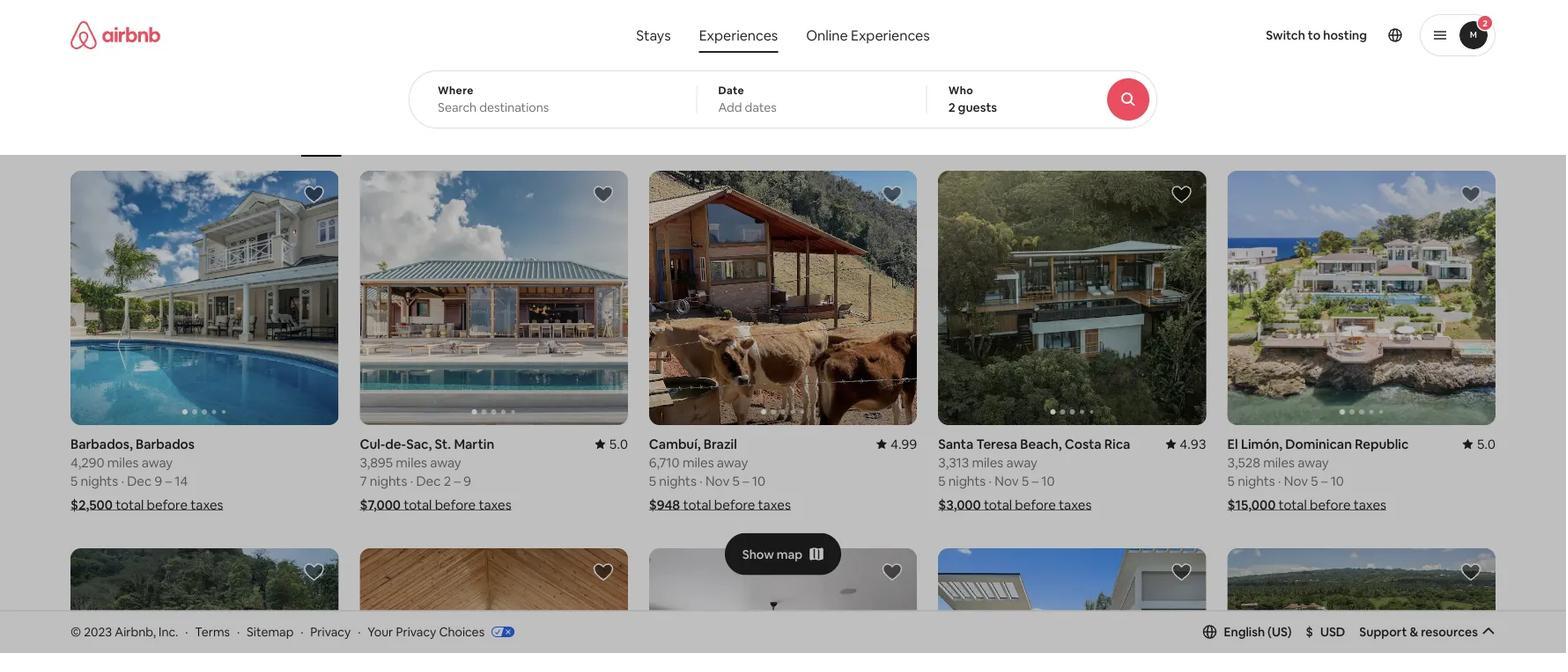 Task type: locate. For each thing, give the bounding box(es) containing it.
miles down teresa
[[972, 454, 1003, 471]]

total inside cambuí, brazil 6,710 miles away 5 nights · nov 5 – 10 $948 total before taxes
[[683, 497, 711, 514]]

1 dec from the left
[[127, 473, 152, 490]]

2 – from the left
[[454, 473, 461, 490]]

privacy
[[310, 624, 351, 640], [396, 624, 436, 640]]

0 horizontal spatial 2
[[444, 473, 451, 490]]

2 taxes from the left
[[479, 497, 511, 514]]

1 – from the left
[[165, 473, 172, 490]]

3 total from the left
[[683, 497, 711, 514]]

el limón, dominican republic 3,528 miles away 5 nights · nov 5 – 10 $15,000 total before taxes
[[1228, 436, 1409, 514]]

3,528
[[1228, 454, 1260, 471]]

miles inside el limón, dominican republic 3,528 miles away 5 nights · nov 5 – 10 $15,000 total before taxes
[[1263, 454, 1295, 471]]

nights inside el limón, dominican republic 3,528 miles away 5 nights · nov 5 – 10 $15,000 total before taxes
[[1238, 473, 1275, 490]]

1 5.0 from the left
[[609, 436, 628, 453]]

cul-de-sac, st. martin 3,895 miles away 7 nights · dec 2 – 9 $7,000 total before taxes
[[360, 436, 511, 514]]

total
[[116, 497, 144, 514], [404, 497, 432, 514], [683, 497, 711, 514], [984, 497, 1012, 514], [1279, 497, 1307, 514]]

total right $3,000
[[984, 497, 1012, 514]]

9 down martin
[[464, 473, 471, 490]]

2 miles from the left
[[396, 454, 427, 471]]

4.93
[[1180, 436, 1206, 453]]

guests
[[958, 100, 997, 115]]

1 10 from the left
[[752, 473, 766, 490]]

· inside santa teresa beach, costa rica 3,313 miles away 5 nights · nov 5 – 10 $3,000 total before taxes
[[989, 473, 992, 490]]

· down barbados,
[[121, 473, 124, 490]]

experiences button
[[685, 18, 792, 53]]

5.0
[[609, 436, 628, 453], [1477, 436, 1496, 453]]

0 horizontal spatial nov
[[706, 473, 730, 490]]

taxes inside el limón, dominican republic 3,528 miles away 5 nights · nov 5 – 10 $15,000 total before taxes
[[1354, 497, 1386, 514]]

display total before taxes switch
[[1449, 112, 1481, 133]]

add to wishlist: cul-de-sac, st. martin image
[[593, 184, 614, 205]]

miles
[[107, 454, 139, 471], [396, 454, 427, 471], [683, 454, 714, 471], [972, 454, 1003, 471], [1263, 454, 1295, 471]]

sac,
[[406, 436, 432, 453]]

1 horizontal spatial dec
[[416, 473, 441, 490]]

– down beach,
[[1032, 473, 1038, 490]]

1 experiences from the left
[[699, 26, 778, 44]]

away down brazil
[[717, 454, 748, 471]]

0 horizontal spatial 10
[[752, 473, 766, 490]]

total right the $948
[[683, 497, 711, 514]]

english
[[1224, 624, 1265, 640]]

nov down teresa
[[995, 473, 1019, 490]]

1 horizontal spatial privacy
[[396, 624, 436, 640]]

· inside el limón, dominican republic 3,528 miles away 5 nights · nov 5 – 10 $15,000 total before taxes
[[1278, 473, 1281, 490]]

– inside el limón, dominican republic 3,528 miles away 5 nights · nov 5 – 10 $15,000 total before taxes
[[1321, 473, 1328, 490]]

total right $2,500
[[116, 497, 144, 514]]

beach,
[[1020, 436, 1062, 453]]

1 9 from the left
[[155, 473, 162, 490]]

nov down brazil
[[706, 473, 730, 490]]

2 10 from the left
[[1041, 473, 1055, 490]]

2 dec from the left
[[416, 473, 441, 490]]

away down dominican
[[1298, 454, 1329, 471]]

choices
[[439, 624, 485, 640]]

republic
[[1355, 436, 1409, 453]]

dec down sac,
[[416, 473, 441, 490]]

before up show
[[714, 497, 755, 514]]

inc.
[[159, 624, 178, 640]]

· down teresa
[[989, 473, 992, 490]]

de-
[[385, 436, 406, 453]]

miles inside cambuí, brazil 6,710 miles away 5 nights · nov 5 – 10 $948 total before taxes
[[683, 454, 714, 471]]

9
[[155, 473, 162, 490], [464, 473, 471, 490]]

2 horizontal spatial 10
[[1331, 473, 1344, 490]]

miles down brazil
[[683, 454, 714, 471]]

1 away from the left
[[142, 454, 173, 471]]

nov down dominican
[[1284, 473, 1308, 490]]

2 horizontal spatial nov
[[1284, 473, 1308, 490]]

1 horizontal spatial 5.0
[[1477, 436, 1496, 453]]

show map button
[[725, 533, 841, 576]]

– inside santa teresa beach, costa rica 3,313 miles away 5 nights · nov 5 – 10 $3,000 total before taxes
[[1032, 473, 1038, 490]]

nights down "6,710"
[[659, 473, 697, 490]]

taxes down republic
[[1354, 497, 1386, 514]]

1 taxes from the left
[[191, 497, 223, 514]]

– inside the cul-de-sac, st. martin 3,895 miles away 7 nights · dec 2 – 9 $7,000 total before taxes
[[454, 473, 461, 490]]

nights inside cambuí, brazil 6,710 miles away 5 nights · nov 5 – 10 $948 total before taxes
[[659, 473, 697, 490]]

2 inside the cul-de-sac, st. martin 3,895 miles away 7 nights · dec 2 – 9 $7,000 total before taxes
[[444, 473, 451, 490]]

total inside the cul-de-sac, st. martin 3,895 miles away 7 nights · dec 2 – 9 $7,000 total before taxes
[[404, 497, 432, 514]]

5 down dominican
[[1311, 473, 1318, 490]]

add
[[718, 100, 742, 115]]

cambuí, brazil 6,710 miles away 5 nights · nov 5 – 10 $948 total before taxes
[[649, 436, 791, 514]]

3 5 from the left
[[732, 473, 740, 490]]

away down st.
[[430, 454, 461, 471]]

2 inside who 2 guests
[[948, 100, 955, 115]]

0 horizontal spatial dec
[[127, 473, 152, 490]]

5 miles from the left
[[1263, 454, 1295, 471]]

5 down 3,313
[[938, 473, 946, 490]]

1 horizontal spatial 9
[[464, 473, 471, 490]]

1 nights from the left
[[81, 473, 118, 490]]

4 before from the left
[[1015, 497, 1056, 514]]

–
[[165, 473, 172, 490], [454, 473, 461, 490], [743, 473, 749, 490], [1032, 473, 1038, 490], [1321, 473, 1328, 490]]

4 miles from the left
[[972, 454, 1003, 471]]

add to wishlist: st. james, barbados image
[[882, 562, 903, 583]]

taxes down barbados
[[191, 497, 223, 514]]

· down sac,
[[410, 473, 413, 490]]

1 horizontal spatial 2
[[948, 100, 955, 115]]

rica
[[1104, 436, 1130, 453]]

experiences right online
[[851, 26, 930, 44]]

5 down brazil
[[732, 473, 740, 490]]

4 nights from the left
[[948, 473, 986, 490]]

before down st.
[[435, 497, 476, 514]]

before inside santa teresa beach, costa rica 3,313 miles away 5 nights · nov 5 – 10 $3,000 total before taxes
[[1015, 497, 1056, 514]]

· down cambuí, at the left bottom
[[700, 473, 703, 490]]

before down dominican
[[1310, 497, 1351, 514]]

– up show
[[743, 473, 749, 490]]

add to wishlist: cabrera, dominican republic image
[[1460, 562, 1482, 583]]

total inside barbados, barbados 4,290 miles away 5 nights · dec 9 – 14 $2,500 total before taxes
[[116, 497, 144, 514]]

switch
[[1266, 27, 1305, 43]]

10 down beach,
[[1041, 473, 1055, 490]]

away inside cambuí, brazil 6,710 miles away 5 nights · nov 5 – 10 $948 total before taxes
[[717, 454, 748, 471]]

2 nov from the left
[[995, 473, 1019, 490]]

away inside santa teresa beach, costa rica 3,313 miles away 5 nights · nov 5 – 10 $3,000 total before taxes
[[1006, 454, 1038, 471]]

show
[[742, 547, 774, 563]]

1 nov from the left
[[706, 473, 730, 490]]

3 nov from the left
[[1284, 473, 1308, 490]]

2
[[1483, 17, 1488, 29], [948, 100, 955, 115], [444, 473, 451, 490]]

nights down 3,313
[[948, 473, 986, 490]]

nov
[[706, 473, 730, 490], [995, 473, 1019, 490], [1284, 473, 1308, 490]]

0 horizontal spatial 9
[[155, 473, 162, 490]]

3 nights from the left
[[659, 473, 697, 490]]

0 horizontal spatial experiences
[[699, 26, 778, 44]]

0 horizontal spatial privacy
[[310, 624, 351, 640]]

martin
[[454, 436, 494, 453]]

miles inside santa teresa beach, costa rica 3,313 miles away 5 nights · nov 5 – 10 $3,000 total before taxes
[[972, 454, 1003, 471]]

2 away from the left
[[430, 454, 461, 471]]

switch to hosting link
[[1255, 17, 1378, 54]]

miles inside the cul-de-sac, st. martin 3,895 miles away 7 nights · dec 2 – 9 $7,000 total before taxes
[[396, 454, 427, 471]]

away inside the cul-de-sac, st. martin 3,895 miles away 7 nights · dec 2 – 9 $7,000 total before taxes
[[430, 454, 461, 471]]

el
[[1228, 436, 1238, 453]]

5.0 for cul-de-sac, st. martin 3,895 miles away 7 nights · dec 2 – 9 $7,000 total before taxes
[[609, 436, 628, 453]]

3 away from the left
[[717, 454, 748, 471]]

usd
[[1320, 624, 1345, 640]]

5 taxes from the left
[[1354, 497, 1386, 514]]

nights down 3,895
[[370, 473, 407, 490]]

privacy left your
[[310, 624, 351, 640]]

away down beach,
[[1006, 454, 1038, 471]]

· down limón,
[[1278, 473, 1281, 490]]

total right $15,000
[[1279, 497, 1307, 514]]

stays
[[636, 26, 671, 44]]

miles down limón,
[[1263, 454, 1295, 471]]

total right $7,000
[[404, 497, 432, 514]]

away
[[142, 454, 173, 471], [430, 454, 461, 471], [717, 454, 748, 471], [1006, 454, 1038, 471], [1298, 454, 1329, 471]]

2 total from the left
[[404, 497, 432, 514]]

3,895
[[360, 454, 393, 471]]

1 total from the left
[[116, 497, 144, 514]]

add to wishlist: el limón, dominican republic image
[[1460, 184, 1482, 205]]

·
[[121, 473, 124, 490], [410, 473, 413, 490], [700, 473, 703, 490], [989, 473, 992, 490], [1278, 473, 1281, 490], [185, 624, 188, 640], [237, 624, 240, 640], [301, 624, 303, 640], [358, 624, 361, 640]]

2 9 from the left
[[464, 473, 471, 490]]

5 nights from the left
[[1238, 473, 1275, 490]]

2023
[[84, 624, 112, 640]]

– left 14
[[165, 473, 172, 490]]

2 before from the left
[[435, 497, 476, 514]]

before down 14
[[147, 497, 188, 514]]

· inside barbados, barbados 4,290 miles away 5 nights · dec 9 – 14 $2,500 total before taxes
[[121, 473, 124, 490]]

None search field
[[409, 0, 1206, 129]]

add to wishlist: uvita, osa , costa rica image
[[303, 562, 325, 583]]

5 down beach,
[[1022, 473, 1029, 490]]

dec left 14
[[127, 473, 152, 490]]

nov inside cambuí, brazil 6,710 miles away 5 nights · nov 5 – 10 $948 total before taxes
[[706, 473, 730, 490]]

taxes down costa
[[1059, 497, 1092, 514]]

nights down 4,290
[[81, 473, 118, 490]]

support & resources
[[1359, 624, 1478, 640]]

(us)
[[1268, 624, 1292, 640]]

before inside cambuí, brazil 6,710 miles away 5 nights · nov 5 – 10 $948 total before taxes
[[714, 497, 755, 514]]

0 vertical spatial 2
[[1483, 17, 1488, 29]]

5
[[70, 473, 78, 490], [649, 473, 656, 490], [732, 473, 740, 490], [938, 473, 946, 490], [1022, 473, 1029, 490], [1228, 473, 1235, 490], [1311, 473, 1318, 490]]

– down dominican
[[1321, 473, 1328, 490]]

1 horizontal spatial experiences
[[851, 26, 930, 44]]

6 5 from the left
[[1228, 473, 1235, 490]]

group
[[70, 88, 1209, 157], [70, 171, 339, 426], [360, 171, 628, 426], [649, 171, 917, 426], [938, 171, 1206, 426], [1228, 171, 1496, 426], [70, 549, 339, 654], [360, 549, 628, 654], [649, 549, 917, 654], [938, 549, 1206, 654], [1228, 549, 1496, 654]]

5.0 out of 5 average rating image
[[595, 436, 628, 453]]

2 5.0 from the left
[[1477, 436, 1496, 453]]

2 vertical spatial 2
[[444, 473, 451, 490]]

1 before from the left
[[147, 497, 188, 514]]

5.0 for el limón, dominican republic 3,528 miles away 5 nights · nov 5 – 10 $15,000 total before taxes
[[1477, 436, 1496, 453]]

privacy link
[[310, 624, 351, 640]]

where
[[438, 84, 474, 97]]

1 5 from the left
[[70, 473, 78, 490]]

· right terms
[[237, 624, 240, 640]]

10 up show
[[752, 473, 766, 490]]

nov inside santa teresa beach, costa rica 3,313 miles away 5 nights · nov 5 – 10 $3,000 total before taxes
[[995, 473, 1019, 490]]

4 away from the left
[[1006, 454, 1038, 471]]

experiences up the date
[[699, 26, 778, 44]]

nights down the 3,528
[[1238, 473, 1275, 490]]

1 vertical spatial 2
[[948, 100, 955, 115]]

taxes
[[191, 497, 223, 514], [479, 497, 511, 514], [758, 497, 791, 514], [1059, 497, 1092, 514], [1354, 497, 1386, 514]]

10 down dominican
[[1331, 473, 1344, 490]]

miles down barbados,
[[107, 454, 139, 471]]

nights
[[81, 473, 118, 490], [370, 473, 407, 490], [659, 473, 697, 490], [948, 473, 986, 490], [1238, 473, 1275, 490]]

total inside el limón, dominican republic 3,528 miles away 5 nights · nov 5 – 10 $15,000 total before taxes
[[1279, 497, 1307, 514]]

3 taxes from the left
[[758, 497, 791, 514]]

before
[[147, 497, 188, 514], [435, 497, 476, 514], [714, 497, 755, 514], [1015, 497, 1056, 514], [1310, 497, 1351, 514]]

10 inside cambuí, brazil 6,710 miles away 5 nights · nov 5 – 10 $948 total before taxes
[[752, 473, 766, 490]]

14
[[175, 473, 188, 490]]

experiences
[[699, 26, 778, 44], [851, 26, 930, 44]]

$2,500
[[70, 497, 113, 514]]

3 – from the left
[[743, 473, 749, 490]]

3 10 from the left
[[1331, 473, 1344, 490]]

5 total from the left
[[1279, 497, 1307, 514]]

2 button
[[1420, 14, 1496, 56]]

· left your
[[358, 624, 361, 640]]

5 down the 3,528
[[1228, 473, 1235, 490]]

costa
[[1065, 436, 1102, 453]]

1 miles from the left
[[107, 454, 139, 471]]

1 horizontal spatial 10
[[1041, 473, 1055, 490]]

– down martin
[[454, 473, 461, 490]]

3 before from the left
[[714, 497, 755, 514]]

experiences inside button
[[699, 26, 778, 44]]

5.0 out of 5 average rating image
[[1463, 436, 1496, 453]]

5 away from the left
[[1298, 454, 1329, 471]]

dec inside barbados, barbados 4,290 miles away 5 nights · dec 9 – 14 $2,500 total before taxes
[[127, 473, 152, 490]]

taxes inside cambuí, brazil 6,710 miles away 5 nights · nov 5 – 10 $948 total before taxes
[[758, 497, 791, 514]]

10
[[752, 473, 766, 490], [1041, 473, 1055, 490], [1331, 473, 1344, 490]]

taxes up show map
[[758, 497, 791, 514]]

4,290
[[70, 454, 104, 471]]

2 inside dropdown button
[[1483, 17, 1488, 29]]

taxes inside santa teresa beach, costa rica 3,313 miles away 5 nights · nov 5 – 10 $3,000 total before taxes
[[1059, 497, 1092, 514]]

5 inside barbados, barbados 4,290 miles away 5 nights · dec 9 – 14 $2,500 total before taxes
[[70, 473, 78, 490]]

2 horizontal spatial 2
[[1483, 17, 1488, 29]]

away down barbados
[[142, 454, 173, 471]]

4 taxes from the left
[[1059, 497, 1092, 514]]

9 left 14
[[155, 473, 162, 490]]

taxes down martin
[[479, 497, 511, 514]]

st.
[[435, 436, 451, 453]]

support & resources button
[[1359, 624, 1496, 640]]

4 total from the left
[[984, 497, 1012, 514]]

before down beach,
[[1015, 497, 1056, 514]]

terms
[[195, 624, 230, 640]]

3 miles from the left
[[683, 454, 714, 471]]

4 5 from the left
[[938, 473, 946, 490]]

who
[[948, 84, 974, 97]]

2 nights from the left
[[370, 473, 407, 490]]

Where field
[[438, 100, 668, 115]]

5 down 4,290
[[70, 473, 78, 490]]

away inside el limón, dominican republic 3,528 miles away 5 nights · nov 5 – 10 $15,000 total before taxes
[[1298, 454, 1329, 471]]

dec
[[127, 473, 152, 490], [416, 473, 441, 490]]

1 horizontal spatial nov
[[995, 473, 1019, 490]]

privacy right your
[[396, 624, 436, 640]]

add to wishlist: cambuí, brazil image
[[882, 184, 903, 205]]

online experiences
[[806, 26, 930, 44]]

add to wishlist: santa teresa beach, costa rica image
[[1171, 184, 1192, 205]]

5 down "6,710"
[[649, 473, 656, 490]]

4 – from the left
[[1032, 473, 1038, 490]]

5 – from the left
[[1321, 473, 1328, 490]]

5 before from the left
[[1310, 497, 1351, 514]]

date
[[718, 84, 744, 97]]

0 horizontal spatial 5.0
[[609, 436, 628, 453]]

6,710
[[649, 454, 680, 471]]

miles down sac,
[[396, 454, 427, 471]]



Task type: describe. For each thing, give the bounding box(es) containing it.
none search field containing stays
[[409, 0, 1206, 129]]

experiences tab panel
[[409, 70, 1206, 129]]

$ usd
[[1306, 624, 1345, 640]]

map
[[777, 547, 803, 563]]

online experiences link
[[792, 18, 944, 53]]

taxes inside the cul-de-sac, st. martin 3,895 miles away 7 nights · dec 2 – 9 $7,000 total before taxes
[[479, 497, 511, 514]]

show map
[[742, 547, 803, 563]]

&
[[1410, 624, 1418, 640]]

nov inside el limón, dominican republic 3,528 miles away 5 nights · nov 5 – 10 $15,000 total before taxes
[[1284, 473, 1308, 490]]

add to wishlist: barbados, barbados image
[[303, 184, 325, 205]]

dec inside the cul-de-sac, st. martin 3,895 miles away 7 nights · dec 2 – 9 $7,000 total before taxes
[[416, 473, 441, 490]]

barbados,
[[70, 436, 133, 453]]

4.93 out of 5 average rating image
[[1166, 436, 1206, 453]]

– inside cambuí, brazil 6,710 miles away 5 nights · nov 5 – 10 $948 total before taxes
[[743, 473, 749, 490]]

miles inside barbados, barbados 4,290 miles away 5 nights · dec 9 – 14 $2,500 total before taxes
[[107, 454, 139, 471]]

sitemap
[[247, 624, 294, 640]]

barbados, barbados 4,290 miles away 5 nights · dec 9 – 14 $2,500 total before taxes
[[70, 436, 223, 514]]

$7,000
[[360, 497, 401, 514]]

5 5 from the left
[[1022, 473, 1029, 490]]

santa
[[938, 436, 974, 453]]

· inside the cul-de-sac, st. martin 3,895 miles away 7 nights · dec 2 – 9 $7,000 total before taxes
[[410, 473, 413, 490]]

© 2023 airbnb, inc. ·
[[70, 624, 188, 640]]

· left privacy link
[[301, 624, 303, 640]]

santa teresa beach, costa rica 3,313 miles away 5 nights · nov 5 – 10 $3,000 total before taxes
[[938, 436, 1130, 514]]

add to wishlist: la calera, colombia image
[[593, 562, 614, 583]]

hosting
[[1323, 27, 1367, 43]]

english (us)
[[1224, 624, 1292, 640]]

resources
[[1421, 624, 1478, 640]]

profile element
[[959, 0, 1496, 70]]

2 experiences from the left
[[851, 26, 930, 44]]

what can we help you find? tab list
[[622, 18, 792, 53]]

nights inside santa teresa beach, costa rica 3,313 miles away 5 nights · nov 5 – 10 $3,000 total before taxes
[[948, 473, 986, 490]]

7
[[360, 473, 367, 490]]

$15,000
[[1228, 497, 1276, 514]]

switch to hosting
[[1266, 27, 1367, 43]]

1 privacy from the left
[[310, 624, 351, 640]]

terms link
[[195, 624, 230, 640]]

your privacy choices link
[[368, 624, 515, 641]]

teresa
[[976, 436, 1017, 453]]

· inside cambuí, brazil 6,710 miles away 5 nights · nov 5 – 10 $948 total before taxes
[[700, 473, 703, 490]]

away inside barbados, barbados 4,290 miles away 5 nights · dec 9 – 14 $2,500 total before taxes
[[142, 454, 173, 471]]

english (us) button
[[1203, 624, 1292, 640]]

$
[[1306, 624, 1313, 640]]

cul-
[[360, 436, 385, 453]]

barbados
[[136, 436, 195, 453]]

7 5 from the left
[[1311, 473, 1318, 490]]

online
[[806, 26, 848, 44]]

nights inside the cul-de-sac, st. martin 3,895 miles away 7 nights · dec 2 – 9 $7,000 total before taxes
[[370, 473, 407, 490]]

©
[[70, 624, 81, 640]]

9 inside the cul-de-sac, st. martin 3,895 miles away 7 nights · dec 2 – 9 $7,000 total before taxes
[[464, 473, 471, 490]]

2 privacy from the left
[[396, 624, 436, 640]]

your
[[368, 624, 393, 640]]

cambuí,
[[649, 436, 701, 453]]

– inside barbados, barbados 4,290 miles away 5 nights · dec 9 – 14 $2,500 total before taxes
[[165, 473, 172, 490]]

2 5 from the left
[[649, 473, 656, 490]]

3,313
[[938, 454, 969, 471]]

dates
[[745, 100, 777, 115]]

airbnb,
[[115, 624, 156, 640]]

$3,000
[[938, 497, 981, 514]]

brazil
[[704, 436, 737, 453]]

· right inc. on the left
[[185, 624, 188, 640]]

4.99
[[891, 436, 917, 453]]

4.99 out of 5 average rating image
[[876, 436, 917, 453]]

before inside barbados, barbados 4,290 miles away 5 nights · dec 9 – 14 $2,500 total before taxes
[[147, 497, 188, 514]]

before inside the cul-de-sac, st. martin 3,895 miles away 7 nights · dec 2 – 9 $7,000 total before taxes
[[435, 497, 476, 514]]

terms · sitemap · privacy ·
[[195, 624, 361, 640]]

date add dates
[[718, 84, 777, 115]]

before inside el limón, dominican republic 3,528 miles away 5 nights · nov 5 – 10 $15,000 total before taxes
[[1310, 497, 1351, 514]]

total inside santa teresa beach, costa rica 3,313 miles away 5 nights · nov 5 – 10 $3,000 total before taxes
[[984, 497, 1012, 514]]

to
[[1308, 27, 1321, 43]]

sitemap link
[[247, 624, 294, 640]]

$948
[[649, 497, 680, 514]]

stays button
[[622, 18, 685, 53]]

your privacy choices
[[368, 624, 485, 640]]

10 inside el limón, dominican republic 3,528 miles away 5 nights · nov 5 – 10 $15,000 total before taxes
[[1331, 473, 1344, 490]]

dominican
[[1285, 436, 1352, 453]]

nights inside barbados, barbados 4,290 miles away 5 nights · dec 9 – 14 $2,500 total before taxes
[[81, 473, 118, 490]]

support
[[1359, 624, 1407, 640]]

9 inside barbados, barbados 4,290 miles away 5 nights · dec 9 – 14 $2,500 total before taxes
[[155, 473, 162, 490]]

10 inside santa teresa beach, costa rica 3,313 miles away 5 nights · nov 5 – 10 $3,000 total before taxes
[[1041, 473, 1055, 490]]

taxes inside barbados, barbados 4,290 miles away 5 nights · dec 9 – 14 $2,500 total before taxes
[[191, 497, 223, 514]]

who 2 guests
[[948, 84, 997, 115]]

add to wishlist: punta cana, dominican republic image
[[1171, 562, 1192, 583]]

limón,
[[1241, 436, 1283, 453]]



Task type: vqa. For each thing, say whether or not it's contained in the screenshot.
23 to the right
no



